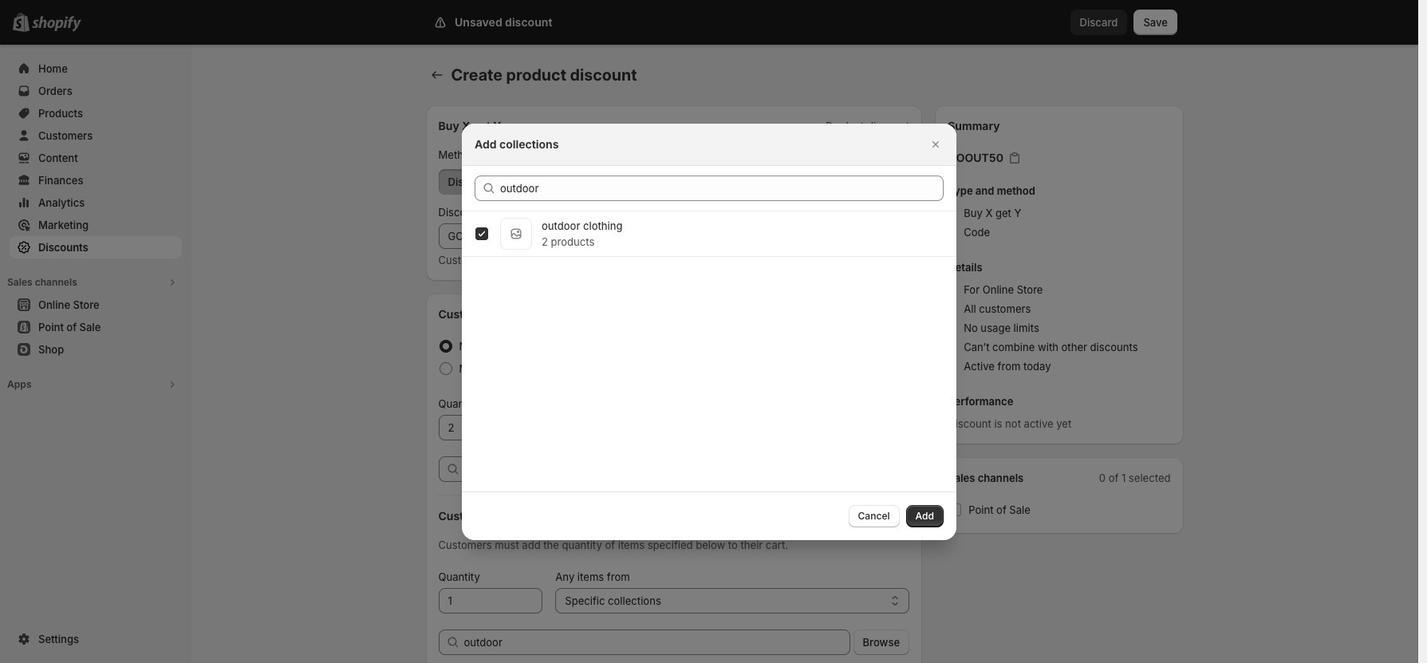 Task type: describe. For each thing, give the bounding box(es) containing it.
shopify image
[[32, 16, 81, 32]]



Task type: locate. For each thing, give the bounding box(es) containing it.
dialog
[[0, 123, 1419, 540]]

Search collections text field
[[500, 175, 944, 201]]



Task type: vqa. For each thing, say whether or not it's contained in the screenshot.
dialog
yes



